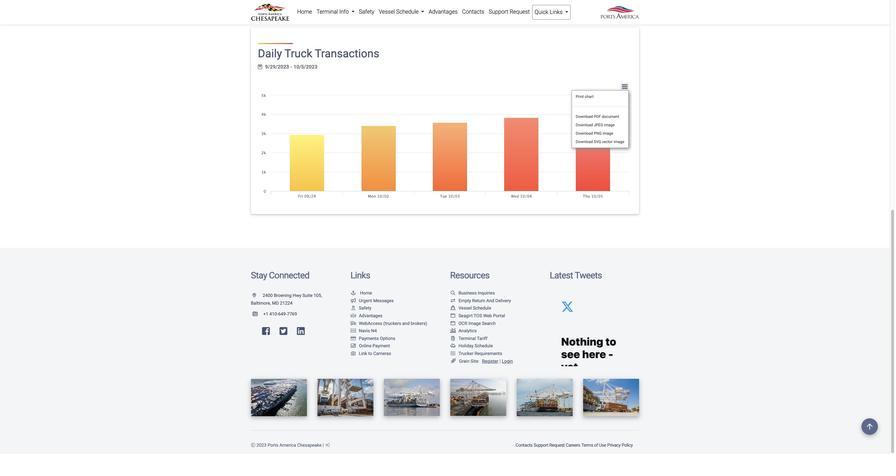 Task type: vqa. For each thing, say whether or not it's contained in the screenshot.
THE 6/18/2023 08:00
no



Task type: describe. For each thing, give the bounding box(es) containing it.
print
[[576, 94, 584, 99]]

+1
[[263, 311, 268, 317]]

return
[[473, 298, 486, 303]]

daily
[[258, 47, 282, 60]]

exchange image
[[450, 299, 456, 303]]

empty return and delivery link
[[450, 298, 511, 303]]

home link for urgent messages link
[[351, 290, 372, 296]]

safety link for the top vessel schedule link
[[357, 5, 377, 19]]

2 vertical spatial image
[[614, 140, 625, 144]]

0 horizontal spatial advantages
[[359, 313, 383, 318]]

seagirt tos web portal link
[[450, 313, 505, 318]]

0 horizontal spatial advantages link
[[351, 313, 383, 318]]

0 vertical spatial advantages
[[429, 8, 458, 15]]

safety link for left advantages link
[[351, 306, 372, 311]]

vector
[[603, 140, 613, 144]]

print chart
[[576, 94, 594, 99]]

requirements
[[475, 351, 503, 356]]

ocr image search
[[459, 321, 496, 326]]

register link
[[481, 358, 499, 364]]

privacy
[[608, 443, 621, 448]]

payments options link
[[351, 336, 396, 341]]

credit card front image
[[351, 344, 356, 349]]

quick
[[535, 9, 549, 15]]

terminal tariff
[[459, 336, 488, 341]]

facebook square image
[[262, 327, 270, 336]]

0 horizontal spatial support
[[489, 8, 509, 15]]

tariff
[[477, 336, 488, 341]]

9/29/2023 - 10/5/2023
[[265, 64, 318, 70]]

calendar week image
[[258, 64, 262, 69]]

login link
[[502, 358, 513, 364]]

brokers)
[[411, 321, 428, 326]]

truck container image
[[351, 321, 356, 326]]

seagirt tos web portal
[[459, 313, 505, 318]]

credit card image
[[351, 336, 356, 341]]

9/29/2023
[[265, 64, 289, 70]]

resources
[[450, 270, 490, 281]]

jpeg
[[594, 123, 604, 127]]

chart
[[585, 94, 594, 99]]

map marker alt image
[[253, 294, 262, 298]]

register
[[482, 358, 499, 364]]

holiday
[[459, 343, 474, 349]]

and
[[487, 298, 495, 303]]

latest
[[550, 270, 573, 281]]

terminal tariff link
[[450, 336, 488, 341]]

1 vertical spatial support request link
[[533, 439, 566, 451]]

+1 410-649-7769 link
[[251, 311, 297, 317]]

truck
[[285, 47, 313, 60]]

web
[[483, 313, 492, 318]]

1 vertical spatial links
[[351, 270, 370, 281]]

terminal for terminal tariff
[[459, 336, 476, 341]]

105,
[[314, 293, 322, 298]]

twitter square image
[[280, 327, 288, 336]]

trucker
[[459, 351, 474, 356]]

portal
[[493, 313, 505, 318]]

options
[[380, 336, 396, 341]]

(truckers
[[384, 321, 401, 326]]

download for download pdf document
[[576, 114, 593, 119]]

holiday schedule link
[[450, 343, 493, 349]]

login
[[502, 358, 513, 364]]

user hard hat image
[[351, 306, 356, 311]]

hand receiving image
[[351, 314, 356, 318]]

camera image
[[351, 352, 356, 356]]

navis n4
[[359, 328, 377, 333]]

quick links
[[535, 9, 564, 15]]

download png image
[[576, 131, 614, 136]]

support request
[[489, 8, 530, 15]]

file invoice image
[[450, 336, 456, 341]]

webaccess (truckers and brokers) link
[[351, 321, 428, 326]]

terminal info
[[317, 8, 350, 15]]

home link for terminal info link
[[295, 5, 315, 19]]

to
[[368, 351, 372, 356]]

1 vertical spatial contacts link
[[515, 439, 533, 451]]

analytics link
[[450, 328, 477, 333]]

bells image
[[450, 344, 456, 349]]

410-
[[270, 311, 278, 317]]

careers link
[[566, 439, 581, 451]]

online payment link
[[351, 343, 390, 349]]

ports
[[268, 443, 279, 448]]

download for download png image
[[576, 131, 593, 136]]

quick links link
[[532, 5, 571, 20]]

0 vertical spatial vessel schedule link
[[377, 5, 427, 19]]

1 safety from the top
[[359, 8, 375, 15]]

business
[[459, 290, 477, 296]]

contacts for contacts support request careers terms of use privacy policy
[[516, 443, 533, 448]]

info
[[340, 8, 349, 15]]

america
[[280, 443, 296, 448]]

copyright image
[[251, 443, 256, 448]]

contacts support request careers terms of use privacy policy
[[516, 443, 633, 448]]

analytics
[[459, 328, 477, 333]]

1 vertical spatial vessel schedule link
[[450, 306, 491, 311]]

0 vertical spatial vessel schedule
[[379, 8, 420, 15]]

649-
[[278, 311, 287, 317]]

0 horizontal spatial request
[[510, 8, 530, 15]]

2400 broening hwy suite 105, baltimore, md 21224 link
[[251, 293, 322, 306]]

online
[[359, 343, 372, 349]]

navis n4 link
[[351, 328, 377, 333]]

document
[[602, 114, 620, 119]]

bullhorn image
[[351, 299, 356, 303]]

inquiries
[[478, 290, 495, 296]]

ship image
[[450, 306, 456, 311]]

trucker requirements link
[[450, 351, 503, 356]]

terms
[[582, 443, 594, 448]]

link to cameras
[[359, 351, 391, 356]]

list alt image
[[450, 352, 456, 356]]

1 vertical spatial support
[[534, 443, 549, 448]]



Task type: locate. For each thing, give the bounding box(es) containing it.
terminal for terminal info
[[317, 8, 338, 15]]

10/5/2023
[[294, 64, 318, 70]]

image
[[469, 321, 481, 326]]

schedule
[[396, 8, 419, 15], [473, 306, 491, 311], [475, 343, 493, 349]]

0 vertical spatial advantages link
[[427, 5, 460, 19]]

1 horizontal spatial contacts
[[516, 443, 533, 448]]

0 vertical spatial |
[[500, 358, 501, 364]]

0 vertical spatial links
[[550, 9, 563, 15]]

svg
[[594, 140, 602, 144]]

0 horizontal spatial vessel
[[379, 8, 395, 15]]

| left login
[[500, 358, 501, 364]]

analytics image
[[450, 329, 456, 333]]

0 horizontal spatial home
[[297, 8, 312, 15]]

2 download from the top
[[576, 123, 593, 127]]

links
[[550, 9, 563, 15], [351, 270, 370, 281]]

phone office image
[[253, 312, 263, 317]]

download up download png image on the top
[[576, 123, 593, 127]]

home link up urgent
[[351, 290, 372, 296]]

support request link left careers on the right of page
[[533, 439, 566, 451]]

links right 'quick'
[[550, 9, 563, 15]]

1 horizontal spatial home
[[360, 290, 372, 296]]

1 horizontal spatial vessel schedule link
[[450, 306, 491, 311]]

1 vertical spatial vessel
[[459, 306, 472, 311]]

wheat image
[[450, 358, 457, 363]]

1 vertical spatial terminal
[[459, 336, 476, 341]]

download left "pdf"
[[576, 114, 593, 119]]

browser image
[[450, 314, 456, 318]]

home link left 'terminal info'
[[295, 5, 315, 19]]

of
[[595, 443, 598, 448]]

schedule for bells image
[[475, 343, 493, 349]]

urgent
[[359, 298, 372, 303]]

0 vertical spatial contacts
[[462, 8, 485, 15]]

| left "sign in" icon
[[323, 443, 324, 448]]

0 vertical spatial safety
[[359, 8, 375, 15]]

1 vertical spatial home link
[[351, 290, 372, 296]]

hwy
[[293, 293, 302, 298]]

terminal down analytics at bottom
[[459, 336, 476, 341]]

0 horizontal spatial vessel schedule
[[379, 8, 420, 15]]

2400 broening hwy suite 105, baltimore, md 21224
[[251, 293, 322, 306]]

advantages link
[[427, 5, 460, 19], [351, 313, 383, 318]]

vessel
[[379, 8, 395, 15], [459, 306, 472, 311]]

download left png
[[576, 131, 593, 136]]

2023 ports america chesapeake |
[[256, 443, 325, 448]]

-
[[290, 64, 292, 70]]

1 horizontal spatial home link
[[351, 290, 372, 296]]

1 horizontal spatial |
[[500, 358, 501, 364]]

delivery
[[496, 298, 511, 303]]

messages
[[373, 298, 394, 303]]

chesapeake
[[297, 443, 322, 448]]

1 horizontal spatial advantages link
[[427, 5, 460, 19]]

business inquiries link
[[450, 290, 495, 296]]

download for download svg vector image
[[576, 140, 593, 144]]

0 vertical spatial home link
[[295, 5, 315, 19]]

0 vertical spatial contacts link
[[460, 5, 487, 19]]

webaccess
[[359, 321, 383, 326]]

1 vertical spatial request
[[550, 443, 565, 448]]

navis
[[359, 328, 370, 333]]

0 vertical spatial request
[[510, 8, 530, 15]]

0 horizontal spatial terminal
[[317, 8, 338, 15]]

0 horizontal spatial contacts
[[462, 8, 485, 15]]

stay
[[251, 270, 267, 281]]

0 vertical spatial home
[[297, 8, 312, 15]]

image up vector
[[603, 131, 614, 136]]

2 vertical spatial schedule
[[475, 343, 493, 349]]

0 vertical spatial safety link
[[357, 5, 377, 19]]

image for download jpeg image
[[605, 123, 615, 127]]

0 horizontal spatial contacts link
[[460, 5, 487, 19]]

policy
[[622, 443, 633, 448]]

0 vertical spatial support
[[489, 8, 509, 15]]

seagirt
[[459, 313, 473, 318]]

support
[[489, 8, 509, 15], [534, 443, 549, 448]]

md
[[272, 300, 279, 306]]

contacts link
[[460, 5, 487, 19], [515, 439, 533, 451]]

0 vertical spatial image
[[605, 123, 615, 127]]

search image
[[450, 291, 456, 296]]

1 vertical spatial image
[[603, 131, 614, 136]]

use
[[599, 443, 607, 448]]

support request link left 'quick'
[[487, 5, 532, 19]]

request left careers on the right of page
[[550, 443, 565, 448]]

21224
[[280, 300, 293, 306]]

webaccess (truckers and brokers)
[[359, 321, 428, 326]]

browser image
[[450, 321, 456, 326]]

1 vertical spatial advantages link
[[351, 313, 383, 318]]

2023
[[257, 443, 267, 448]]

1 vertical spatial schedule
[[473, 306, 491, 311]]

image right vector
[[614, 140, 625, 144]]

grain
[[459, 358, 470, 364]]

+1 410-649-7769
[[263, 311, 297, 317]]

1 vertical spatial |
[[323, 443, 324, 448]]

home up urgent
[[360, 290, 372, 296]]

safety right info on the top left of page
[[359, 8, 375, 15]]

suite
[[303, 293, 313, 298]]

0 horizontal spatial |
[[323, 443, 324, 448]]

download down download png image on the top
[[576, 140, 593, 144]]

1 horizontal spatial links
[[550, 9, 563, 15]]

2 safety from the top
[[359, 306, 372, 311]]

business inquiries
[[459, 290, 495, 296]]

4 download from the top
[[576, 140, 593, 144]]

payments
[[359, 336, 379, 341]]

download pdf document
[[576, 114, 620, 119]]

safety link down urgent
[[351, 306, 372, 311]]

link
[[359, 351, 367, 356]]

safety down urgent
[[359, 306, 372, 311]]

safety link
[[357, 5, 377, 19], [351, 306, 372, 311]]

home link
[[295, 5, 315, 19], [351, 290, 372, 296]]

link to cameras link
[[351, 351, 391, 356]]

1 vertical spatial vessel schedule
[[459, 306, 491, 311]]

request left 'quick'
[[510, 8, 530, 15]]

support request link
[[487, 5, 532, 19], [533, 439, 566, 451]]

0 vertical spatial vessel
[[379, 8, 395, 15]]

0 vertical spatial schedule
[[396, 8, 419, 15]]

n4
[[371, 328, 377, 333]]

1 vertical spatial safety link
[[351, 306, 372, 311]]

safety link right info on the top left of page
[[357, 5, 377, 19]]

|
[[500, 358, 501, 364], [323, 443, 324, 448]]

image down document
[[605, 123, 615, 127]]

image for download png image
[[603, 131, 614, 136]]

0 horizontal spatial home link
[[295, 5, 315, 19]]

urgent messages link
[[351, 298, 394, 303]]

1 horizontal spatial vessel
[[459, 306, 472, 311]]

1 vertical spatial advantages
[[359, 313, 383, 318]]

sign in image
[[325, 443, 330, 448]]

1 vertical spatial home
[[360, 290, 372, 296]]

1 horizontal spatial terminal
[[459, 336, 476, 341]]

connected
[[269, 270, 310, 281]]

0 horizontal spatial links
[[351, 270, 370, 281]]

contacts
[[462, 8, 485, 15], [516, 443, 533, 448]]

1 download from the top
[[576, 114, 593, 119]]

1 vertical spatial contacts
[[516, 443, 533, 448]]

ocr image search link
[[450, 321, 496, 326]]

1 horizontal spatial contacts link
[[515, 439, 533, 451]]

cameras
[[374, 351, 391, 356]]

schedule for ship icon
[[473, 306, 491, 311]]

0 vertical spatial terminal
[[317, 8, 338, 15]]

broening
[[274, 293, 292, 298]]

3 download from the top
[[576, 131, 593, 136]]

1 horizontal spatial request
[[550, 443, 565, 448]]

terminal
[[317, 8, 338, 15], [459, 336, 476, 341]]

0 horizontal spatial support request link
[[487, 5, 532, 19]]

contacts for contacts
[[462, 8, 485, 15]]

1 horizontal spatial support
[[534, 443, 549, 448]]

request
[[510, 8, 530, 15], [550, 443, 565, 448]]

trucker requirements
[[459, 351, 503, 356]]

0 vertical spatial support request link
[[487, 5, 532, 19]]

site:
[[471, 358, 480, 364]]

linkedin image
[[297, 327, 305, 336]]

urgent messages
[[359, 298, 394, 303]]

terminal left info on the top left of page
[[317, 8, 338, 15]]

go to top image
[[862, 418, 879, 435]]

1 horizontal spatial advantages
[[429, 8, 458, 15]]

home
[[297, 8, 312, 15], [360, 290, 372, 296]]

1 horizontal spatial vessel schedule
[[459, 306, 491, 311]]

tweets
[[575, 270, 602, 281]]

png
[[594, 131, 602, 136]]

search
[[482, 321, 496, 326]]

1 vertical spatial safety
[[359, 306, 372, 311]]

container storage image
[[351, 329, 356, 333]]

pdf
[[594, 114, 601, 119]]

and
[[402, 321, 410, 326]]

daily truck transactions
[[258, 47, 380, 60]]

download for download jpeg image
[[576, 123, 593, 127]]

anchor image
[[351, 291, 356, 296]]

tos
[[474, 313, 482, 318]]

home left 'terminal info'
[[297, 8, 312, 15]]

transactions
[[315, 47, 380, 60]]

ocr
[[459, 321, 468, 326]]

payment
[[373, 343, 390, 349]]

download jpeg image
[[576, 123, 615, 127]]

latest tweets
[[550, 270, 602, 281]]

1 horizontal spatial support request link
[[533, 439, 566, 451]]

0 horizontal spatial vessel schedule link
[[377, 5, 427, 19]]

links up anchor icon
[[351, 270, 370, 281]]



